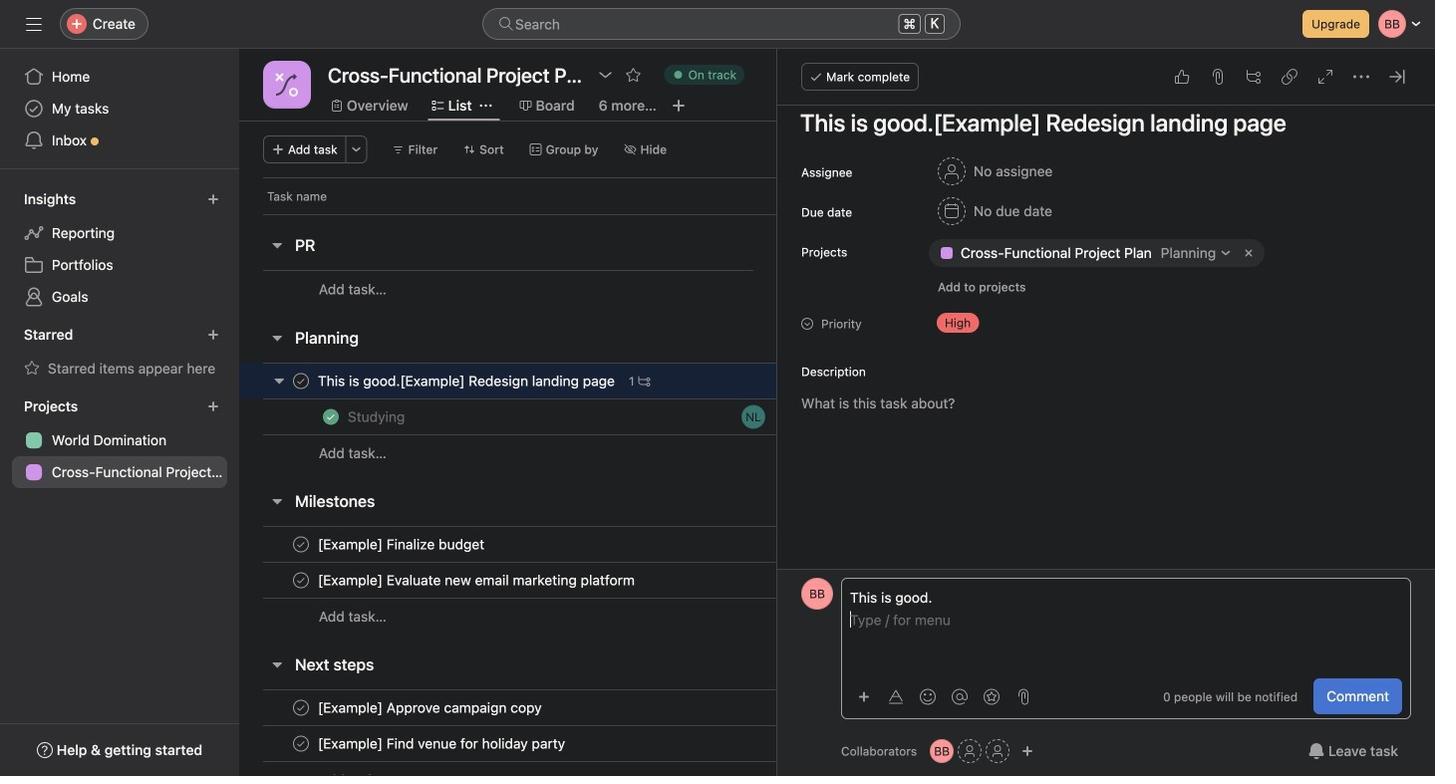 Task type: describe. For each thing, give the bounding box(es) containing it.
1 mark complete image from the top
[[289, 369, 313, 393]]

toggle assignee popover image
[[742, 405, 766, 429]]

1 collapse task list for this group image from the top
[[269, 237, 285, 253]]

insert an object image
[[858, 691, 870, 703]]

new project or portfolio image
[[207, 401, 219, 413]]

1 subtask image
[[639, 375, 651, 387]]

mark complete image for [example] evaluate new email marketing platform 'cell'
[[289, 569, 313, 593]]

mark complete checkbox for [example] find venue for holiday party cell
[[289, 732, 313, 756]]

insights element
[[0, 181, 239, 317]]

collapse task list for this group image
[[269, 330, 285, 346]]

header planning tree grid
[[239, 363, 970, 472]]

attachments: add a file to this task, this is good.[example] redesign landing page image
[[1210, 69, 1226, 85]]

copy task link image
[[1282, 69, 1298, 85]]

task name text field for completed checkbox
[[344, 407, 411, 427]]

tab actions image
[[480, 100, 492, 112]]

[example] finalize budget cell
[[239, 526, 778, 563]]

add tab image
[[671, 98, 687, 114]]

header milestones tree grid
[[239, 526, 970, 635]]

mark complete image for [example] find venue for holiday party cell
[[289, 732, 313, 756]]

mark complete checkbox for [example] evaluate new email marketing platform 'cell'
[[289, 569, 313, 593]]

Search tasks, projects, and more text field
[[483, 8, 961, 40]]

full screen image
[[1318, 69, 1334, 85]]

mark complete image for [example] approve campaign copy cell
[[289, 696, 313, 720]]

Task Name text field
[[788, 100, 1412, 146]]

new insights image
[[207, 193, 219, 205]]

completed image
[[319, 405, 343, 429]]

starred element
[[0, 317, 239, 389]]

line_and_symbols image
[[275, 73, 299, 97]]

open user profile image
[[802, 578, 834, 610]]

task name text field inside this is good.[example] redesign landing page cell
[[314, 371, 621, 391]]

add to starred image
[[626, 67, 642, 83]]

header next steps tree grid
[[239, 690, 970, 777]]

close details image
[[1390, 69, 1406, 85]]

collapse subtask list for the task this is good.[example] redesign landing page image
[[271, 373, 287, 389]]

mark complete image for [example] finalize budget cell
[[289, 533, 313, 557]]



Task type: vqa. For each thing, say whether or not it's contained in the screenshot.
second Mark complete option from the bottom
yes



Task type: locate. For each thing, give the bounding box(es) containing it.
edit comment document
[[842, 587, 1411, 667]]

None text field
[[323, 57, 588, 93]]

2 mark complete checkbox from the top
[[289, 696, 313, 720]]

0 vertical spatial task name text field
[[344, 407, 411, 427]]

[example] approve campaign copy cell
[[239, 690, 778, 727]]

show options image
[[598, 67, 614, 83]]

mark complete checkbox inside this is good.[example] redesign landing page cell
[[289, 369, 313, 393]]

1 vertical spatial mark complete checkbox
[[289, 569, 313, 593]]

3 collapse task list for this group image from the top
[[269, 657, 285, 673]]

1 vertical spatial mark complete image
[[289, 696, 313, 720]]

mark complete checkbox inside [example] find venue for holiday party cell
[[289, 732, 313, 756]]

0 horizontal spatial add or remove collaborators image
[[930, 740, 954, 764]]

task name text field up [example] find venue for holiday party cell
[[314, 698, 548, 718]]

1 horizontal spatial add or remove collaborators image
[[1022, 746, 1034, 758]]

Mark complete checkbox
[[289, 369, 313, 393], [289, 696, 313, 720], [289, 732, 313, 756]]

Completed checkbox
[[319, 405, 343, 429]]

toolbar
[[850, 682, 1038, 711]]

Mark complete checkbox
[[289, 533, 313, 557], [289, 569, 313, 593]]

mark complete checkbox inside [example] approve campaign copy cell
[[289, 696, 313, 720]]

1 mark complete checkbox from the top
[[289, 369, 313, 393]]

1 vertical spatial mark complete checkbox
[[289, 696, 313, 720]]

2 vertical spatial task name text field
[[314, 698, 548, 718]]

2 vertical spatial collapse task list for this group image
[[269, 657, 285, 673]]

task name text field for mark complete checkbox inside the [example] finalize budget cell
[[314, 535, 491, 555]]

1 mark complete image from the top
[[289, 569, 313, 593]]

more actions for this task image
[[1354, 69, 1370, 85]]

task name text field for mark complete option in the [example] find venue for holiday party cell
[[314, 734, 571, 754]]

add subtask image
[[1246, 69, 1262, 85]]

None field
[[483, 8, 961, 40]]

3 task name text field from the top
[[314, 698, 548, 718]]

mark complete checkbox for [example] approve campaign copy cell
[[289, 696, 313, 720]]

1 vertical spatial task name text field
[[314, 571, 641, 591]]

0 vertical spatial task name text field
[[314, 371, 621, 391]]

[example] evaluate new email marketing platform cell
[[239, 562, 778, 599]]

main content
[[780, 44, 1412, 777]]

this is good.[example] redesign landing page cell
[[239, 363, 778, 400]]

formatting image
[[888, 689, 904, 705]]

collapse task list for this group image for [example] finalize budget cell
[[269, 494, 285, 509]]

mark complete image
[[289, 369, 313, 393], [289, 533, 313, 557], [289, 732, 313, 756]]

[example] find venue for holiday party cell
[[239, 726, 778, 763]]

mark complete checkbox inside [example] evaluate new email marketing platform 'cell'
[[289, 569, 313, 593]]

this is good.[example] redesign landing page dialog
[[778, 44, 1436, 777]]

task name text field up studying 'cell'
[[314, 371, 621, 391]]

1 mark complete checkbox from the top
[[289, 533, 313, 557]]

toolbar inside this is good.[example] redesign landing page dialog
[[850, 682, 1038, 711]]

2 mark complete image from the top
[[289, 696, 313, 720]]

more actions image
[[351, 144, 363, 156]]

studying cell
[[239, 399, 778, 436]]

mark complete image
[[289, 569, 313, 593], [289, 696, 313, 720]]

remove image
[[1242, 245, 1257, 261]]

2 vertical spatial mark complete image
[[289, 732, 313, 756]]

mark complete checkbox for [example] finalize budget cell
[[289, 533, 313, 557]]

add or remove collaborators image
[[930, 740, 954, 764], [1022, 746, 1034, 758]]

Task name text field
[[344, 407, 411, 427], [314, 535, 491, 555], [314, 734, 571, 754]]

Task name text field
[[314, 371, 621, 391], [314, 571, 641, 591], [314, 698, 548, 718]]

row
[[239, 177, 851, 214], [263, 213, 778, 215], [239, 270, 970, 308], [239, 363, 970, 400], [239, 399, 970, 436], [239, 435, 970, 472], [239, 526, 970, 563], [239, 562, 970, 599], [239, 598, 970, 635], [239, 690, 970, 727], [239, 726, 970, 763], [239, 762, 970, 777]]

task name text field inside studying 'cell'
[[344, 407, 411, 427]]

mark complete image inside [example] finalize budget cell
[[289, 533, 313, 557]]

0 likes. click to like this task image
[[1175, 69, 1190, 85]]

collapse task list for this group image
[[269, 237, 285, 253], [269, 494, 285, 509], [269, 657, 285, 673]]

0 vertical spatial mark complete checkbox
[[289, 369, 313, 393]]

0 vertical spatial mark complete checkbox
[[289, 533, 313, 557]]

mark complete image inside [example] evaluate new email marketing platform 'cell'
[[289, 569, 313, 593]]

task name text field down [example] finalize budget cell
[[314, 571, 641, 591]]

1 vertical spatial collapse task list for this group image
[[269, 494, 285, 509]]

task name text field inside [example] evaluate new email marketing platform 'cell'
[[314, 571, 641, 591]]

mark complete image inside [example] find venue for holiday party cell
[[289, 732, 313, 756]]

0 vertical spatial collapse task list for this group image
[[269, 237, 285, 253]]

2 vertical spatial task name text field
[[314, 734, 571, 754]]

1 vertical spatial task name text field
[[314, 535, 491, 555]]

task name text field for mark complete checkbox within the [example] evaluate new email marketing platform 'cell'
[[314, 571, 641, 591]]

2 task name text field from the top
[[314, 571, 641, 591]]

0 vertical spatial mark complete image
[[289, 569, 313, 593]]

0 vertical spatial mark complete image
[[289, 369, 313, 393]]

task name text field inside [example] find venue for holiday party cell
[[314, 734, 571, 754]]

2 collapse task list for this group image from the top
[[269, 494, 285, 509]]

hide sidebar image
[[26, 16, 42, 32]]

at mention image
[[952, 689, 968, 705]]

projects element
[[0, 389, 239, 493]]

task name text field inside [example] approve campaign copy cell
[[314, 698, 548, 718]]

emoji image
[[920, 689, 936, 705]]

mark complete checkbox inside [example] finalize budget cell
[[289, 533, 313, 557]]

add items to starred image
[[207, 329, 219, 341]]

2 mark complete checkbox from the top
[[289, 569, 313, 593]]

global element
[[0, 49, 239, 168]]

mark complete image inside [example] approve campaign copy cell
[[289, 696, 313, 720]]

1 vertical spatial mark complete image
[[289, 533, 313, 557]]

3 mark complete checkbox from the top
[[289, 732, 313, 756]]

2 vertical spatial mark complete checkbox
[[289, 732, 313, 756]]

task name text field inside [example] finalize budget cell
[[314, 535, 491, 555]]

1 task name text field from the top
[[314, 371, 621, 391]]

2 mark complete image from the top
[[289, 533, 313, 557]]

collapse task list for this group image for [example] approve campaign copy cell
[[269, 657, 285, 673]]

task name text field for mark complete option inside [example] approve campaign copy cell
[[314, 698, 548, 718]]

3 mark complete image from the top
[[289, 732, 313, 756]]



